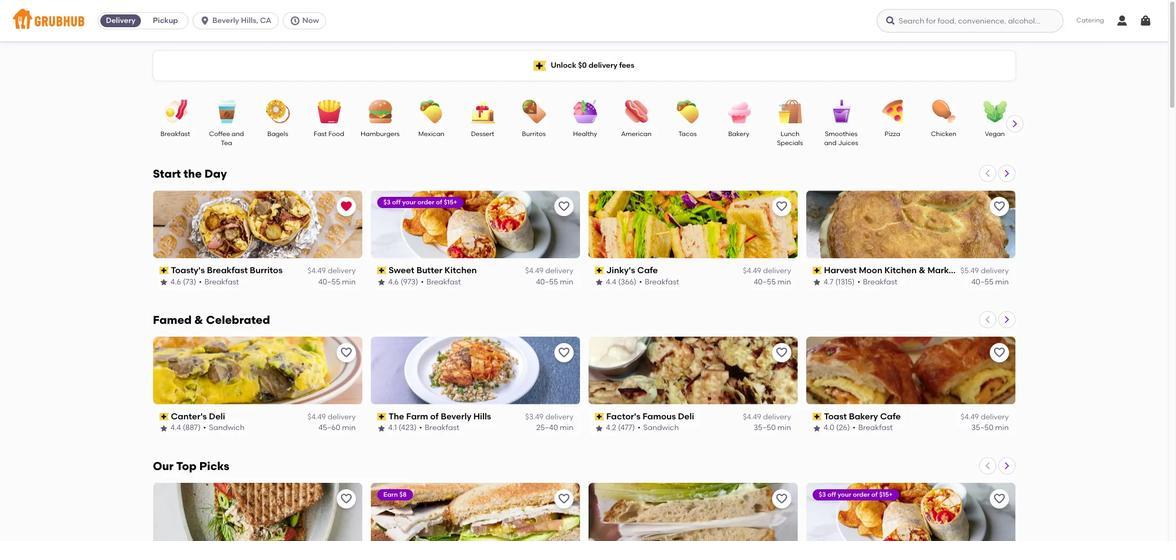 Task type: locate. For each thing, give the bounding box(es) containing it.
breakfast
[[161, 130, 190, 138], [207, 265, 248, 275], [205, 277, 239, 286], [427, 277, 461, 286], [645, 277, 680, 286], [863, 277, 898, 286], [425, 424, 459, 433], [859, 424, 893, 433]]

1 horizontal spatial order
[[853, 491, 870, 499]]

pizza image
[[874, 100, 912, 123]]

delivery for toast bakery cafe
[[981, 413, 1009, 422]]

2 kitchen from the left
[[885, 265, 917, 275]]

breakfast down jinky's cafe
[[645, 277, 680, 286]]

hills
[[474, 412, 491, 422]]

1 horizontal spatial $3
[[819, 491, 826, 499]]

subscription pass image left canter's
[[159, 413, 169, 421]]

bakery image
[[720, 100, 758, 123]]

delivery for sweet butter kitchen
[[546, 267, 574, 276]]

1 horizontal spatial 35–50 min
[[972, 424, 1009, 433]]

and down smoothies
[[825, 140, 837, 147]]

1 vertical spatial $3
[[819, 491, 826, 499]]

mexican
[[419, 130, 445, 138]]

breakfast down 'moon' at right
[[863, 277, 898, 286]]

0 vertical spatial of
[[436, 199, 442, 206]]

deli
[[209, 412, 225, 422], [678, 412, 694, 422]]

40–55 min for toasty's breakfast burritos
[[318, 277, 356, 286]]

saved restaurant image
[[340, 200, 353, 213]]

caret left icon image for famed & celebrated
[[984, 315, 992, 324]]

caret right icon image for picks
[[1003, 462, 1011, 470]]

1 vertical spatial order
[[853, 491, 870, 499]]

delivery for factor's famous deli
[[763, 413, 791, 422]]

4.6 (973)
[[388, 277, 418, 286]]

1 horizontal spatial and
[[825, 140, 837, 147]]

mexican image
[[413, 100, 450, 123]]

2 • sandwich from the left
[[638, 424, 679, 433]]

1 horizontal spatial sweet butter kitchen logo image
[[806, 483, 1016, 541]]

breakfast for sweet butter kitchen
[[427, 277, 461, 286]]

smoothies
[[825, 130, 858, 138]]

(73)
[[183, 277, 196, 286]]

subscription pass image left toast
[[813, 413, 822, 421]]

save this restaurant image for $3 off your order of $15+
[[558, 200, 570, 213]]

4.7 (1315)
[[824, 277, 855, 286]]

breakfast down sweet butter kitchen
[[427, 277, 461, 286]]

• breakfast
[[199, 277, 239, 286], [421, 277, 461, 286], [639, 277, 680, 286], [858, 277, 898, 286], [419, 424, 459, 433], [853, 424, 893, 433]]

breakfast for the farm of beverly hills
[[425, 424, 459, 433]]

subscription pass image left the the
[[377, 413, 387, 421]]

0 horizontal spatial order
[[418, 199, 435, 206]]

$4.49 delivery
[[308, 267, 356, 276], [525, 267, 574, 276], [743, 267, 791, 276], [308, 413, 356, 422], [743, 413, 791, 422], [961, 413, 1009, 422]]

4.6 for sweet butter kitchen
[[388, 277, 399, 286]]

(366)
[[618, 277, 637, 286]]

lunch specials
[[777, 130, 803, 147]]

$4.49 delivery for sweet butter kitchen
[[525, 267, 574, 276]]

breakfast down 'toast bakery cafe'
[[859, 424, 893, 433]]

star icon image for factor's famous deli
[[595, 424, 604, 433]]

hamburgers
[[361, 130, 400, 138]]

0 vertical spatial 4.4
[[606, 277, 617, 286]]

breakfast for toasty's breakfast burritos
[[205, 277, 239, 286]]

1 kitchen from the left
[[445, 265, 477, 275]]

off for left sweet butter kitchen logo
[[392, 199, 401, 206]]

1 horizontal spatial 35–50
[[972, 424, 994, 433]]

and inside smoothies and juices
[[825, 140, 837, 147]]

main navigation navigation
[[0, 0, 1169, 42]]

save this restaurant image
[[558, 200, 570, 213], [993, 200, 1006, 213], [558, 493, 570, 505]]

and up tea
[[232, 130, 244, 138]]

40–55 min
[[318, 277, 356, 286], [536, 277, 574, 286], [754, 277, 791, 286], [972, 277, 1009, 286]]

1 horizontal spatial $15+
[[880, 491, 893, 499]]

0 horizontal spatial deli
[[209, 412, 225, 422]]

svg image
[[1116, 14, 1129, 27], [1140, 14, 1153, 27], [200, 15, 210, 26], [290, 15, 300, 26]]

• right (73)
[[199, 277, 202, 286]]

star icon image for the farm of beverly hills
[[377, 424, 386, 433]]

0 horizontal spatial burritos
[[250, 265, 283, 275]]

1 vertical spatial 4.4
[[171, 424, 181, 433]]

2 vertical spatial caret left icon image
[[984, 462, 992, 470]]

• breakfast down jinky's cafe
[[639, 277, 680, 286]]

1 • sandwich from the left
[[203, 424, 245, 433]]

famed
[[153, 313, 192, 327]]

top
[[176, 460, 197, 473]]

0 horizontal spatial • sandwich
[[203, 424, 245, 433]]

0 horizontal spatial your
[[402, 199, 416, 206]]

4.1
[[388, 424, 397, 433]]

0 horizontal spatial 35–50
[[754, 424, 776, 433]]

uncle paulie's studio city logo image
[[589, 483, 798, 541]]

1 vertical spatial $3 off your order of $15+
[[819, 491, 893, 499]]

0 vertical spatial your
[[402, 199, 416, 206]]

4.4
[[606, 277, 617, 286], [171, 424, 181, 433]]

of
[[436, 199, 442, 206], [430, 412, 439, 422], [872, 491, 878, 499]]

3 40–55 min from the left
[[754, 277, 791, 286]]

toast bakery cafe
[[824, 412, 901, 422]]

1 horizontal spatial deli
[[678, 412, 694, 422]]

4.4 left (887)
[[171, 424, 181, 433]]

(26)
[[837, 424, 850, 433]]

star icon image left 4.4 (366)
[[595, 278, 604, 287]]

1 sandwich from the left
[[209, 424, 245, 433]]

• right (1315)
[[858, 277, 861, 286]]

canter's deli
[[171, 412, 225, 422]]

jinky's cafe logo image
[[589, 191, 798, 258]]

• right "(973)"
[[421, 277, 424, 286]]

$4.49 delivery for canter's deli
[[308, 413, 356, 422]]

sandwich for famous
[[644, 424, 679, 433]]

$15+
[[444, 199, 458, 206], [880, 491, 893, 499]]

breakfast for harvest moon kitchen & marketplace
[[863, 277, 898, 286]]

• down farm
[[419, 424, 422, 433]]

1 horizontal spatial $3 off your order of $15+
[[819, 491, 893, 499]]

save this restaurant button for 'joe & the juice logo'
[[337, 489, 356, 509]]

the farm of beverly hills logo image
[[371, 337, 580, 405]]

0 vertical spatial burritos
[[522, 130, 546, 138]]

save this restaurant button for jinky's cafe logo
[[772, 197, 791, 216]]

4.7
[[824, 277, 834, 286]]

2 40–55 min from the left
[[536, 277, 574, 286]]

bakery up (26) on the bottom right
[[849, 412, 878, 422]]

• sandwich for deli
[[203, 424, 245, 433]]

0 horizontal spatial 4.6
[[171, 277, 181, 286]]

star icon image
[[159, 278, 168, 287], [377, 278, 386, 287], [595, 278, 604, 287], [813, 278, 821, 287], [159, 424, 168, 433], [377, 424, 386, 433], [595, 424, 604, 433], [813, 424, 821, 433]]

save this restaurant image for jinky's cafe logo
[[775, 200, 788, 213]]

3 caret left icon image from the top
[[984, 462, 992, 470]]

0 vertical spatial bakery
[[729, 130, 750, 138]]

40–55 for jinky's cafe
[[754, 277, 776, 286]]

save this restaurant button
[[554, 197, 574, 216], [772, 197, 791, 216], [990, 197, 1009, 216], [337, 343, 356, 362], [554, 343, 574, 362], [772, 343, 791, 362], [990, 343, 1009, 362], [337, 489, 356, 509], [554, 489, 574, 509], [772, 489, 791, 509], [990, 489, 1009, 509]]

2 sandwich from the left
[[644, 424, 679, 433]]

breakfast right toasty's
[[207, 265, 248, 275]]

lazy daisy of beverly hills logo image
[[371, 483, 580, 541]]

0 horizontal spatial kitchen
[[445, 265, 477, 275]]

star icon image left 4.6 (973)
[[377, 278, 386, 287]]

cafe down toast bakery cafe logo
[[881, 412, 901, 422]]

2 35–50 from the left
[[972, 424, 994, 433]]

subscription pass image left sweet at the left of page
[[377, 267, 387, 275]]

0 horizontal spatial 35–50 min
[[754, 424, 791, 433]]

subscription pass image for day
[[813, 267, 822, 275]]

star icon image left 4.0
[[813, 424, 821, 433]]

off for right sweet butter kitchen logo
[[828, 491, 836, 499]]

save this restaurant button for 'factor's famous deli logo'
[[772, 343, 791, 362]]

$3 for left sweet butter kitchen logo
[[384, 199, 391, 206]]

2 caret left icon image from the top
[[984, 315, 992, 324]]

1 40–55 min from the left
[[318, 277, 356, 286]]

• sandwich for famous
[[638, 424, 679, 433]]

save this restaurant image for toast bakery cafe logo
[[993, 346, 1006, 359]]

kitchen right 'moon' at right
[[885, 265, 917, 275]]

1 horizontal spatial burritos
[[522, 130, 546, 138]]

sweet
[[389, 265, 415, 275]]

0 horizontal spatial off
[[392, 199, 401, 206]]

burritos down burritos 'image'
[[522, 130, 546, 138]]

save this restaurant image
[[775, 200, 788, 213], [340, 346, 353, 359], [558, 346, 570, 359], [775, 346, 788, 359], [993, 346, 1006, 359], [340, 493, 353, 505], [775, 493, 788, 505], [993, 493, 1006, 505]]

4.0
[[824, 424, 835, 433]]

and
[[232, 130, 244, 138], [825, 140, 837, 147]]

40–55 for sweet butter kitchen
[[536, 277, 558, 286]]

toast
[[824, 412, 847, 422]]

$4.49 for jinky's cafe
[[743, 267, 762, 276]]

&
[[919, 265, 926, 275], [194, 313, 203, 327]]

• sandwich down the "canter's deli" on the bottom left
[[203, 424, 245, 433]]

0 horizontal spatial and
[[232, 130, 244, 138]]

4.6
[[171, 277, 181, 286], [388, 277, 399, 286]]

sandwich down famous
[[644, 424, 679, 433]]

2 4.6 from the left
[[388, 277, 399, 286]]

1 vertical spatial cafe
[[881, 412, 901, 422]]

1 4.6 from the left
[[171, 277, 181, 286]]

min
[[342, 277, 356, 286], [560, 277, 574, 286], [778, 277, 791, 286], [996, 277, 1009, 286], [342, 424, 356, 433], [560, 424, 574, 433], [778, 424, 791, 433], [996, 424, 1009, 433]]

save this restaurant image for 'joe & the juice logo'
[[340, 493, 353, 505]]

$4.49 for toast bakery cafe
[[961, 413, 979, 422]]

deli right famous
[[678, 412, 694, 422]]

4.4 down jinky's
[[606, 277, 617, 286]]

dessert
[[471, 130, 494, 138]]

kitchen for butter
[[445, 265, 477, 275]]

grubhub plus flag logo image
[[534, 61, 547, 71]]

coffee and tea image
[[208, 100, 245, 123]]

$15+ for left sweet butter kitchen logo
[[444, 199, 458, 206]]

bakery down bakery image
[[729, 130, 750, 138]]

0 vertical spatial sweet butter kitchen logo image
[[371, 191, 580, 258]]

delivery for harvest moon kitchen & marketplace
[[981, 267, 1009, 276]]

subscription pass image left jinky's
[[595, 267, 604, 275]]

0 horizontal spatial $3
[[384, 199, 391, 206]]

smoothies and juices
[[825, 130, 859, 147]]

subscription pass image for sweet butter kitchen
[[377, 267, 387, 275]]

0 vertical spatial &
[[919, 265, 926, 275]]

sandwich down the "canter's deli" on the bottom left
[[209, 424, 245, 433]]

factor's famous deli
[[607, 412, 694, 422]]

1 35–50 from the left
[[754, 424, 776, 433]]

subscription pass image
[[813, 267, 822, 275], [595, 413, 604, 421], [813, 413, 822, 421]]

0 vertical spatial $3 off your order of $15+
[[384, 199, 458, 206]]

kitchen right butter
[[445, 265, 477, 275]]

• breakfast down 'moon' at right
[[858, 277, 898, 286]]

1 vertical spatial and
[[825, 140, 837, 147]]

beverly hills, ca button
[[193, 12, 283, 29]]

1 horizontal spatial kitchen
[[885, 265, 917, 275]]

• right (887)
[[203, 424, 206, 433]]

sweet butter kitchen
[[389, 265, 477, 275]]

0 horizontal spatial beverly
[[213, 16, 239, 25]]

1 35–50 min from the left
[[754, 424, 791, 433]]

•
[[199, 277, 202, 286], [421, 277, 424, 286], [639, 277, 642, 286], [858, 277, 861, 286], [203, 424, 206, 433], [419, 424, 422, 433], [638, 424, 641, 433], [853, 424, 856, 433]]

1 vertical spatial sweet butter kitchen logo image
[[806, 483, 1016, 541]]

$3 off your order of $15+ for right sweet butter kitchen logo
[[819, 491, 893, 499]]

breakfast down the farm of beverly hills
[[425, 424, 459, 433]]

famed & celebrated
[[153, 313, 270, 327]]

1 horizontal spatial sandwich
[[644, 424, 679, 433]]

0 vertical spatial caret left icon image
[[984, 169, 992, 178]]

• breakfast down toasty's breakfast burritos
[[199, 277, 239, 286]]

0 horizontal spatial $15+
[[444, 199, 458, 206]]

caret left icon image
[[984, 169, 992, 178], [984, 315, 992, 324], [984, 462, 992, 470]]

• for breakfast
[[199, 277, 202, 286]]

4.4 for canter's deli
[[171, 424, 181, 433]]

1 horizontal spatial • sandwich
[[638, 424, 679, 433]]

burritos down toasty's breakfast burritos logo
[[250, 265, 283, 275]]

star icon image for jinky's cafe
[[595, 278, 604, 287]]

$3 off your order of $15+ for left sweet butter kitchen logo
[[384, 199, 458, 206]]

sweet butter kitchen logo image
[[371, 191, 580, 258], [806, 483, 1016, 541]]

save this restaurant button for harvest moon kitchen & marketplace logo
[[990, 197, 1009, 216]]

& left marketplace
[[919, 265, 926, 275]]

delivery
[[589, 61, 618, 70], [328, 267, 356, 276], [546, 267, 574, 276], [763, 267, 791, 276], [981, 267, 1009, 276], [328, 413, 356, 422], [546, 413, 574, 422], [763, 413, 791, 422], [981, 413, 1009, 422]]

0 horizontal spatial sandwich
[[209, 424, 245, 433]]

• for bakery
[[853, 424, 856, 433]]

& right famed
[[194, 313, 203, 327]]

• breakfast down the farm of beverly hills
[[419, 424, 459, 433]]

specials
[[777, 140, 803, 147]]

40–55
[[318, 277, 340, 286], [536, 277, 558, 286], [754, 277, 776, 286], [972, 277, 994, 286]]

1 vertical spatial beverly
[[441, 412, 472, 422]]

1 vertical spatial $15+
[[880, 491, 893, 499]]

2 35–50 min from the left
[[972, 424, 1009, 433]]

1 caret left icon image from the top
[[984, 169, 992, 178]]

1 horizontal spatial your
[[838, 491, 852, 499]]

0 vertical spatial order
[[418, 199, 435, 206]]

joe & the juice logo image
[[153, 483, 362, 541]]

• sandwich down famous
[[638, 424, 679, 433]]

• breakfast down sweet butter kitchen
[[421, 277, 461, 286]]

day
[[205, 167, 227, 180]]

$4.49 for canter's deli
[[308, 413, 326, 422]]

save this restaurant image for 'factor's famous deli logo'
[[775, 346, 788, 359]]

subscription pass image left harvest
[[813, 267, 822, 275]]

star icon image left 4.1 on the left
[[377, 424, 386, 433]]

caret right icon image
[[1011, 120, 1019, 128], [1003, 169, 1011, 178], [1003, 315, 1011, 324], [1003, 462, 1011, 470]]

0 vertical spatial and
[[232, 130, 244, 138]]

star icon image for toast bakery cafe
[[813, 424, 821, 433]]

35–50 min for toast bakery cafe
[[972, 424, 1009, 433]]

bakery
[[729, 130, 750, 138], [849, 412, 878, 422]]

cafe
[[638, 265, 658, 275], [881, 412, 901, 422]]

0 horizontal spatial &
[[194, 313, 203, 327]]

0 vertical spatial $15+
[[444, 199, 458, 206]]

delivery for jinky's cafe
[[763, 267, 791, 276]]

1 horizontal spatial &
[[919, 265, 926, 275]]

beverly left hills,
[[213, 16, 239, 25]]

juices
[[838, 140, 859, 147]]

0 horizontal spatial $3 off your order of $15+
[[384, 199, 458, 206]]

1 deli from the left
[[209, 412, 225, 422]]

svg image
[[886, 15, 897, 26]]

cafe right jinky's
[[638, 265, 658, 275]]

subscription pass image for jinky's cafe
[[595, 267, 604, 275]]

• right (477)
[[638, 424, 641, 433]]

star icon image left 4.4 (887)
[[159, 424, 168, 433]]

35–50 min
[[754, 424, 791, 433], [972, 424, 1009, 433]]

1 horizontal spatial off
[[828, 491, 836, 499]]

burritos
[[522, 130, 546, 138], [250, 265, 283, 275]]

1 horizontal spatial bakery
[[849, 412, 878, 422]]

40–55 min for jinky's cafe
[[754, 277, 791, 286]]

beverly left hills
[[441, 412, 472, 422]]

1 horizontal spatial 4.6
[[388, 277, 399, 286]]

• sandwich
[[203, 424, 245, 433], [638, 424, 679, 433]]

• breakfast for butter
[[421, 277, 461, 286]]

star icon image for toasty's breakfast burritos
[[159, 278, 168, 287]]

and inside "coffee and tea"
[[232, 130, 244, 138]]

40–55 for harvest moon kitchen & marketplace
[[972, 277, 994, 286]]

$3 for right sweet butter kitchen logo
[[819, 491, 826, 499]]

• breakfast for breakfast
[[199, 277, 239, 286]]

2 40–55 from the left
[[536, 277, 558, 286]]

3 40–55 from the left
[[754, 277, 776, 286]]

4 40–55 min from the left
[[972, 277, 1009, 286]]

order for right sweet butter kitchen logo
[[853, 491, 870, 499]]

4.6 for toasty's breakfast burritos
[[171, 277, 181, 286]]

our top picks
[[153, 460, 230, 473]]

(477)
[[618, 424, 635, 433]]

star icon image left 4.2
[[595, 424, 604, 433]]

4 40–55 from the left
[[972, 277, 994, 286]]

min for toast bakery cafe
[[996, 424, 1009, 433]]

1 vertical spatial your
[[838, 491, 852, 499]]

0 vertical spatial $3
[[384, 199, 391, 206]]

star icon image left 4.7
[[813, 278, 821, 287]]

4.6 down sweet at the left of page
[[388, 277, 399, 286]]

4.6 left (73)
[[171, 277, 181, 286]]

35–50
[[754, 424, 776, 433], [972, 424, 994, 433]]

sandwich
[[209, 424, 245, 433], [644, 424, 679, 433]]

subscription pass image for toasty's breakfast burritos
[[159, 267, 169, 275]]

45–60 min
[[319, 424, 356, 433]]

45–60
[[319, 424, 340, 433]]

subscription pass image for canter's deli
[[159, 413, 169, 421]]

• breakfast down 'toast bakery cafe'
[[853, 424, 893, 433]]

• for cafe
[[639, 277, 642, 286]]

bagels
[[267, 130, 288, 138]]

subscription pass image left toasty's
[[159, 267, 169, 275]]

order
[[418, 199, 435, 206], [853, 491, 870, 499]]

1 vertical spatial caret left icon image
[[984, 315, 992, 324]]

deli right canter's
[[209, 412, 225, 422]]

1 40–55 from the left
[[318, 277, 340, 286]]

min for sweet butter kitchen
[[560, 277, 574, 286]]

1 horizontal spatial 4.4
[[606, 277, 617, 286]]

0 vertical spatial beverly
[[213, 16, 239, 25]]

star icon image left 4.6 (73) at left bottom
[[159, 278, 168, 287]]

0 horizontal spatial cafe
[[638, 265, 658, 275]]

marketplace
[[928, 265, 982, 275]]

breakfast down toasty's breakfast burritos
[[205, 277, 239, 286]]

1 vertical spatial of
[[430, 412, 439, 422]]

$4.49 for factor's famous deli
[[743, 413, 762, 422]]

$4.49 delivery for jinky's cafe
[[743, 267, 791, 276]]

0 vertical spatial off
[[392, 199, 401, 206]]

order for left sweet butter kitchen logo
[[418, 199, 435, 206]]

• right (26) on the bottom right
[[853, 424, 856, 433]]

1 vertical spatial burritos
[[250, 265, 283, 275]]

subscription pass image
[[159, 267, 169, 275], [377, 267, 387, 275], [595, 267, 604, 275], [159, 413, 169, 421], [377, 413, 387, 421]]

breakfast image
[[157, 100, 194, 123]]

1 vertical spatial off
[[828, 491, 836, 499]]

sandwich for deli
[[209, 424, 245, 433]]

breakfast down breakfast image
[[161, 130, 190, 138]]

$3
[[384, 199, 391, 206], [819, 491, 826, 499]]

(423)
[[399, 424, 417, 433]]

min for harvest moon kitchen & marketplace
[[996, 277, 1009, 286]]

0 horizontal spatial 4.4
[[171, 424, 181, 433]]

• right (366)
[[639, 277, 642, 286]]



Task type: describe. For each thing, give the bounding box(es) containing it.
butter
[[417, 265, 443, 275]]

min for jinky's cafe
[[778, 277, 791, 286]]

delivery for the farm of beverly hills
[[546, 413, 574, 422]]

chicken
[[931, 130, 957, 138]]

1 vertical spatial bakery
[[849, 412, 878, 422]]

0 vertical spatial cafe
[[638, 265, 658, 275]]

$4.49 for sweet butter kitchen
[[525, 267, 544, 276]]

farm
[[406, 412, 428, 422]]

0 horizontal spatial sweet butter kitchen logo image
[[371, 191, 580, 258]]

• breakfast for bakery
[[853, 424, 893, 433]]

picks
[[199, 460, 230, 473]]

4.2 (477)
[[606, 424, 635, 433]]

harvest moon kitchen & marketplace logo image
[[806, 191, 1016, 258]]

fees
[[619, 61, 635, 70]]

caret right icon image for day
[[1003, 169, 1011, 178]]

tea
[[221, 140, 232, 147]]

40–55 min for harvest moon kitchen & marketplace
[[972, 277, 1009, 286]]

lunch
[[781, 130, 800, 138]]

and for coffee and tea
[[232, 130, 244, 138]]

fast
[[314, 130, 327, 138]]

kitchen for moon
[[885, 265, 917, 275]]

burritos image
[[515, 100, 553, 123]]

earn $8
[[384, 491, 407, 499]]

saved restaurant button
[[337, 197, 356, 216]]

$3.49
[[525, 413, 544, 422]]

2 vertical spatial of
[[872, 491, 878, 499]]

$8
[[400, 491, 407, 499]]

min for factor's famous deli
[[778, 424, 791, 433]]

star icon image for canter's deli
[[159, 424, 168, 433]]

$0
[[578, 61, 587, 70]]

subscription pass image for celebrated
[[813, 413, 822, 421]]

bagels image
[[259, 100, 297, 123]]

delivery
[[106, 16, 135, 25]]

$4.49 delivery for toast bakery cafe
[[961, 413, 1009, 422]]

4.0 (26)
[[824, 424, 850, 433]]

beverly inside beverly hills, ca button
[[213, 16, 239, 25]]

25–40 min
[[536, 424, 574, 433]]

smoothies and juices image
[[823, 100, 860, 123]]

$5.49
[[961, 267, 979, 276]]

and for smoothies and juices
[[825, 140, 837, 147]]

4.6 (73)
[[171, 277, 196, 286]]

• for moon
[[858, 277, 861, 286]]

25–40
[[536, 424, 558, 433]]

breakfast for jinky's cafe
[[645, 277, 680, 286]]

• for butter
[[421, 277, 424, 286]]

healthy
[[573, 130, 597, 138]]

caret left icon image for start the day
[[984, 169, 992, 178]]

coffee and tea
[[209, 130, 244, 147]]

the
[[184, 167, 202, 180]]

ca
[[260, 16, 271, 25]]

$4.49 for toasty's breakfast burritos
[[308, 267, 326, 276]]

beverly hills, ca
[[213, 16, 271, 25]]

vegan image
[[977, 100, 1014, 123]]

hills,
[[241, 16, 258, 25]]

factor's
[[607, 412, 641, 422]]

4.4 for jinky's cafe
[[606, 277, 617, 286]]

svg image inside now button
[[290, 15, 300, 26]]

start the day
[[153, 167, 227, 180]]

• for farm
[[419, 424, 422, 433]]

fast food
[[314, 130, 344, 138]]

0 horizontal spatial bakery
[[729, 130, 750, 138]]

celebrated
[[206, 313, 270, 327]]

4.4 (887)
[[171, 424, 201, 433]]

pizza
[[885, 130, 901, 138]]

• breakfast for moon
[[858, 277, 898, 286]]

2 deli from the left
[[678, 412, 694, 422]]

toasty's
[[171, 265, 205, 275]]

(973)
[[401, 277, 418, 286]]

(887)
[[183, 424, 201, 433]]

star icon image for sweet butter kitchen
[[377, 278, 386, 287]]

star icon image for harvest moon kitchen & marketplace
[[813, 278, 821, 287]]

4.4 (366)
[[606, 277, 637, 286]]

lunch specials image
[[772, 100, 809, 123]]

40–55 for toasty's breakfast burritos
[[318, 277, 340, 286]]

jinky's
[[607, 265, 636, 275]]

• breakfast for farm
[[419, 424, 459, 433]]

healthy image
[[567, 100, 604, 123]]

catering button
[[1069, 9, 1112, 33]]

chicken image
[[925, 100, 963, 123]]

1 horizontal spatial beverly
[[441, 412, 472, 422]]

$15+ for right sweet butter kitchen logo
[[880, 491, 893, 499]]

toasty's breakfast burritos
[[171, 265, 283, 275]]

catering
[[1077, 17, 1105, 24]]

vegan
[[985, 130, 1005, 138]]

save this restaurant button for canter's deli logo
[[337, 343, 356, 362]]

• breakfast for cafe
[[639, 277, 680, 286]]

tacos
[[679, 130, 697, 138]]

earn
[[384, 491, 398, 499]]

save this restaurant button for the farm of beverly hills logo
[[554, 343, 574, 362]]

min for canter's deli
[[342, 424, 356, 433]]

subscription pass image left 'factor's'
[[595, 413, 604, 421]]

1 vertical spatial &
[[194, 313, 203, 327]]

• for famous
[[638, 424, 641, 433]]

• for deli
[[203, 424, 206, 433]]

svg image inside beverly hills, ca button
[[200, 15, 210, 26]]

4.2
[[606, 424, 617, 433]]

hamburgers image
[[362, 100, 399, 123]]

now button
[[283, 12, 330, 29]]

start
[[153, 167, 181, 180]]

40–55 min for sweet butter kitchen
[[536, 277, 574, 286]]

the
[[389, 412, 404, 422]]

$3.49 delivery
[[525, 413, 574, 422]]

factor's famous deli logo image
[[589, 337, 798, 405]]

35–50 for toast bakery cafe
[[972, 424, 994, 433]]

$5.49 delivery
[[961, 267, 1009, 276]]

min for the farm of beverly hills
[[560, 424, 574, 433]]

35–50 min for factor's famous deli
[[754, 424, 791, 433]]

famous
[[643, 412, 676, 422]]

(1315)
[[836, 277, 855, 286]]

min for toasty's breakfast burritos
[[342, 277, 356, 286]]

dessert image
[[464, 100, 502, 123]]

35–50 for factor's famous deli
[[754, 424, 776, 433]]

american
[[621, 130, 652, 138]]

save this restaurant button for toast bakery cafe logo
[[990, 343, 1009, 362]]

caret right icon image for celebrated
[[1003, 315, 1011, 324]]

save this restaurant image for earn $8
[[558, 493, 570, 505]]

delivery for canter's deli
[[328, 413, 356, 422]]

coffee
[[209, 130, 230, 138]]

fast food image
[[310, 100, 348, 123]]

unlock
[[551, 61, 577, 70]]

$4.49 delivery for toasty's breakfast burritos
[[308, 267, 356, 276]]

food
[[329, 130, 344, 138]]

toast bakery cafe logo image
[[806, 337, 1016, 405]]

Search for food, convenience, alcohol... search field
[[877, 9, 1064, 33]]

save this restaurant image for uncle paulie's studio city logo at the right bottom
[[775, 493, 788, 505]]

delivery button
[[98, 12, 143, 29]]

jinky's cafe
[[607, 265, 658, 275]]

moon
[[859, 265, 883, 275]]

our
[[153, 460, 174, 473]]

tacos image
[[669, 100, 707, 123]]

toasty's breakfast burritos logo image
[[153, 191, 362, 258]]

caret left icon image for our top picks
[[984, 462, 992, 470]]

save this restaurant button for uncle paulie's studio city logo at the right bottom
[[772, 489, 791, 509]]

canter's
[[171, 412, 207, 422]]

american image
[[618, 100, 655, 123]]

unlock $0 delivery fees
[[551, 61, 635, 70]]

now
[[302, 16, 319, 25]]

the farm of beverly hills
[[389, 412, 491, 422]]

1 horizontal spatial cafe
[[881, 412, 901, 422]]

delivery for toasty's breakfast burritos
[[328, 267, 356, 276]]

pickup
[[153, 16, 178, 25]]

4.1 (423)
[[388, 424, 417, 433]]

breakfast for toast bakery cafe
[[859, 424, 893, 433]]

subscription pass image for the farm of beverly hills
[[377, 413, 387, 421]]

canter's deli logo image
[[153, 337, 362, 405]]

harvest
[[824, 265, 857, 275]]

pickup button
[[143, 12, 188, 29]]



Task type: vqa. For each thing, say whether or not it's contained in the screenshot.


